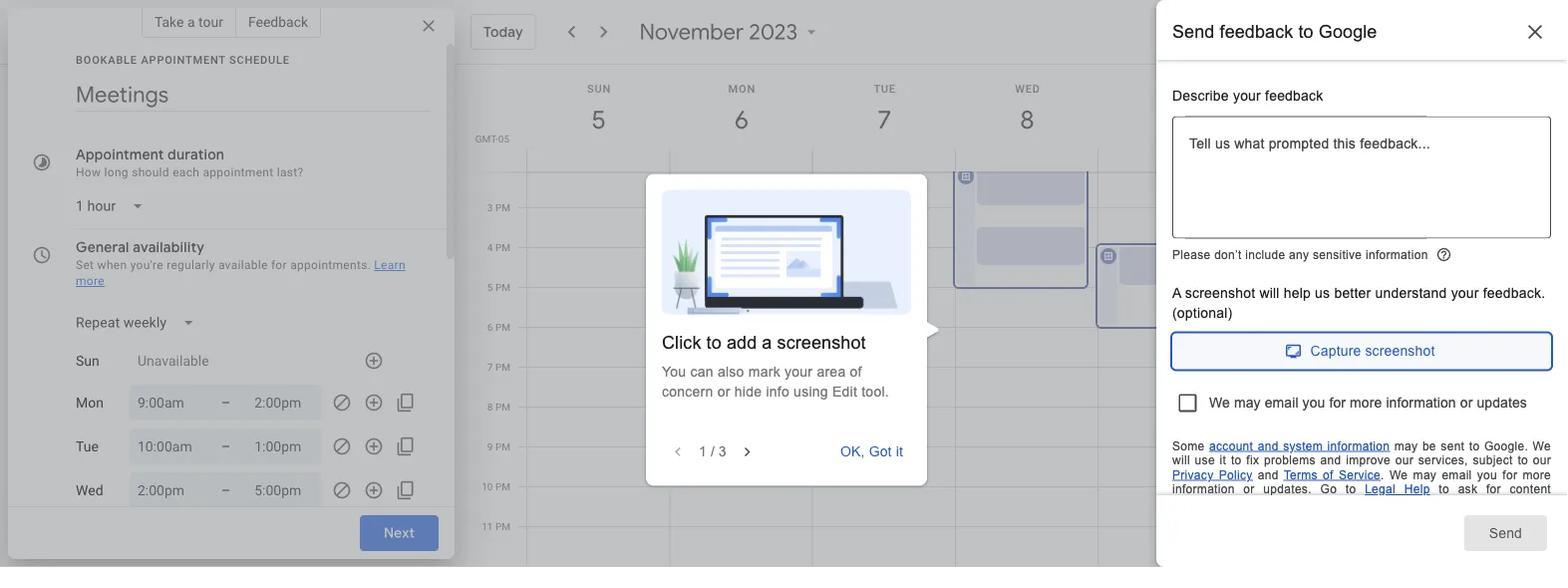 Task type: locate. For each thing, give the bounding box(es) containing it.
1 pm from the top
[[495, 162, 510, 173]]

6 column header from the left
[[1241, 65, 1385, 172]]

2 – from the top
[[221, 438, 231, 455]]

pm
[[495, 162, 510, 173], [495, 201, 510, 213], [495, 241, 510, 253], [495, 281, 510, 293], [495, 321, 510, 333], [495, 361, 510, 373], [495, 401, 510, 413], [495, 441, 510, 453], [495, 481, 510, 493], [495, 520, 510, 532]]

3
[[487, 201, 493, 213]]

column header
[[526, 65, 670, 172], [669, 65, 813, 172], [812, 65, 956, 172], [955, 65, 1099, 172], [1098, 65, 1242, 172], [1241, 65, 1385, 172], [1384, 65, 1527, 172]]

bookable
[[76, 53, 137, 66]]

november 2023
[[640, 18, 798, 46]]

8 pm from the top
[[495, 441, 510, 453]]

how
[[76, 166, 101, 179]]

8 pm
[[487, 401, 510, 413]]

6 pm from the top
[[495, 361, 510, 373]]

11 pm
[[482, 520, 510, 532]]

learn more
[[76, 258, 406, 288]]

sun
[[76, 353, 99, 369]]

10
[[482, 481, 493, 493]]

pm for 6 pm
[[495, 321, 510, 333]]

appointment duration how long should each appointment last?
[[76, 146, 304, 179]]

appointment
[[203, 166, 274, 179]]

1 vertical spatial –
[[221, 438, 231, 455]]

2 pm from the top
[[495, 201, 510, 213]]

7 pm
[[487, 361, 510, 373]]

pm right 11
[[495, 520, 510, 532]]

duration
[[168, 146, 224, 164]]

pm right 10
[[495, 481, 510, 493]]

tour
[[198, 13, 223, 30]]

available
[[218, 258, 268, 272]]

10 pm from the top
[[495, 520, 510, 532]]

9 pm
[[487, 441, 510, 453]]

3 column header from the left
[[812, 65, 956, 172]]

pm right 8
[[495, 401, 510, 413]]

3 – from the top
[[221, 482, 231, 499]]

11
[[482, 520, 493, 532]]

appointment
[[76, 146, 164, 164]]

–
[[221, 394, 231, 411], [221, 438, 231, 455], [221, 482, 231, 499]]

0 vertical spatial –
[[221, 394, 231, 411]]

2 vertical spatial –
[[221, 482, 231, 499]]

Add title text field
[[76, 80, 431, 110]]

pm right 9
[[495, 441, 510, 453]]

pm for 7 pm
[[495, 361, 510, 373]]

pm right 2
[[495, 162, 510, 173]]

a
[[187, 13, 195, 30]]

2023
[[749, 18, 798, 46]]

take a tour
[[154, 13, 223, 30]]

pm right 6 at the left
[[495, 321, 510, 333]]

4
[[487, 241, 493, 253]]

pm right 4
[[495, 241, 510, 253]]

pm for 2 pm
[[495, 162, 510, 173]]

4 pm from the top
[[495, 281, 510, 293]]

3 pm
[[487, 201, 510, 213]]

set
[[76, 258, 94, 272]]

5
[[487, 281, 493, 293]]

pm right 7
[[495, 361, 510, 373]]

pm for 8 pm
[[495, 401, 510, 413]]

bookclub meeting button
[[1241, 287, 1371, 325]]

8
[[487, 401, 493, 413]]

5 pm from the top
[[495, 321, 510, 333]]

next button
[[360, 515, 439, 551]]

bookclub meeting grid
[[463, 65, 1543, 567]]

1 – from the top
[[221, 394, 231, 411]]

pm right the 5
[[495, 281, 510, 293]]

7 pm from the top
[[495, 401, 510, 413]]

3 pm from the top
[[495, 241, 510, 253]]

9 pm from the top
[[495, 481, 510, 493]]

– for tue
[[221, 438, 231, 455]]

– for wed
[[221, 482, 231, 499]]

pm right 3
[[495, 201, 510, 213]]

appointments.
[[290, 258, 371, 272]]

gmt-05
[[475, 133, 509, 145]]



Task type: vqa. For each thing, say whether or not it's contained in the screenshot.
MONTH in Vacation First Day of American Indian Heritage Month
no



Task type: describe. For each thing, give the bounding box(es) containing it.
7
[[487, 361, 493, 373]]

5 pm
[[487, 281, 510, 293]]

today
[[484, 23, 523, 41]]

should
[[132, 166, 169, 179]]

availability
[[133, 238, 205, 256]]

learn more link
[[76, 258, 406, 288]]

pm for 3 pm
[[495, 201, 510, 213]]

general availability
[[76, 238, 205, 256]]

next
[[384, 524, 415, 542]]

4 pm
[[487, 241, 510, 253]]

last?
[[277, 166, 304, 179]]

6 pm
[[487, 321, 510, 333]]

pm for 5 pm
[[495, 281, 510, 293]]

pm for 4 pm
[[495, 241, 510, 253]]

bookclub
[[1245, 290, 1296, 304]]

november
[[640, 18, 744, 46]]

meeting
[[1299, 290, 1343, 304]]

tue
[[76, 438, 99, 455]]

– for mon
[[221, 394, 231, 411]]

long
[[104, 166, 129, 179]]

november 2023 button
[[632, 18, 830, 46]]

2 column header from the left
[[669, 65, 813, 172]]

learn
[[374, 258, 406, 272]]

4 column header from the left
[[955, 65, 1099, 172]]

6
[[487, 321, 493, 333]]

pm for 11 pm
[[495, 520, 510, 532]]

feedback
[[248, 13, 308, 30]]

2
[[487, 162, 493, 173]]

gmt-
[[475, 133, 498, 145]]

5 column header from the left
[[1098, 65, 1242, 172]]

when
[[97, 258, 127, 272]]

7 column header from the left
[[1384, 65, 1527, 172]]

bookclub meeting
[[1245, 290, 1343, 304]]

wed
[[76, 482, 103, 499]]

unavailable
[[138, 353, 209, 369]]

take
[[154, 13, 184, 30]]

mon
[[76, 395, 104, 411]]

take a tour button
[[141, 6, 236, 38]]

regularly
[[167, 258, 215, 272]]

pm for 9 pm
[[495, 441, 510, 453]]

general
[[76, 238, 129, 256]]

more
[[76, 274, 105, 288]]

feedback button
[[236, 6, 321, 38]]

schedule
[[229, 53, 290, 66]]

each
[[173, 166, 200, 179]]

10 pm
[[482, 481, 510, 493]]

9
[[487, 441, 493, 453]]

2 pm
[[487, 162, 510, 173]]

05
[[498, 133, 509, 145]]

appointment
[[141, 53, 226, 66]]

for
[[271, 258, 287, 272]]

1 column header from the left
[[526, 65, 670, 172]]

you're
[[130, 258, 163, 272]]

today button
[[471, 14, 536, 50]]

bookable appointment schedule
[[76, 53, 290, 66]]

pm for 10 pm
[[495, 481, 510, 493]]

set when you're regularly available for appointments.
[[76, 258, 371, 272]]



